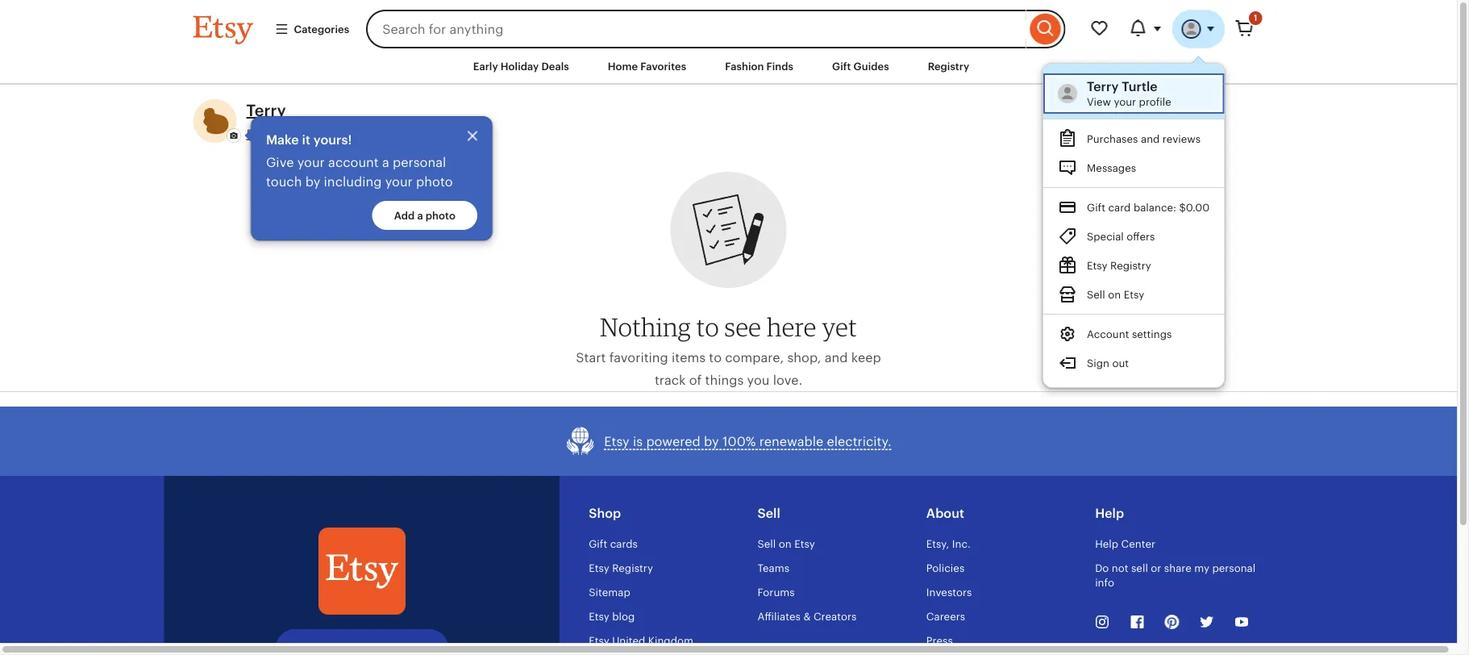 Task type: locate. For each thing, give the bounding box(es) containing it.
1 vertical spatial by
[[704, 434, 719, 449]]

account settings
[[1088, 328, 1173, 340]]

photo
[[416, 174, 453, 189], [426, 209, 456, 222]]

forums link
[[758, 586, 795, 598]]

etsy down the etsy blog at left bottom
[[589, 635, 610, 647]]

0 horizontal spatial etsy registry
[[589, 562, 653, 574]]

of
[[690, 373, 702, 387]]

0 vertical spatial on
[[1109, 289, 1122, 301]]

sell on etsy up account
[[1088, 289, 1145, 301]]

help center link
[[1096, 538, 1156, 550]]

by
[[305, 174, 321, 189], [704, 434, 719, 449]]

2 horizontal spatial your
[[1115, 96, 1137, 108]]

etsy registry down special offers on the right top
[[1088, 260, 1152, 272]]

sell
[[1132, 562, 1149, 574]]

0 vertical spatial sell
[[1088, 289, 1106, 301]]

sell on etsy
[[1088, 289, 1145, 301], [758, 538, 815, 550]]

and left reviews
[[1142, 133, 1160, 145]]

1 vertical spatial help
[[1096, 538, 1119, 550]]

a inside add a photo "button"
[[417, 209, 423, 222]]

help up do at the bottom
[[1096, 538, 1119, 550]]

photo up add a photo
[[416, 174, 453, 189]]

1 horizontal spatial by
[[704, 434, 719, 449]]

0 vertical spatial your
[[1115, 96, 1137, 108]]

a down about button
[[382, 155, 389, 170]]

0 horizontal spatial gift
[[589, 538, 608, 550]]

0 vertical spatial gift
[[833, 60, 851, 72]]

careers link
[[927, 610, 966, 623]]

registry inside terry turtle banner
[[1111, 260, 1152, 272]]

sell inside terry turtle banner
[[1088, 289, 1106, 301]]

0 vertical spatial sell on etsy link
[[1044, 280, 1225, 309]]

kingdom
[[648, 635, 694, 647]]

about up etsy, inc. link
[[927, 506, 965, 520]]

1 vertical spatial etsy registry
[[589, 562, 653, 574]]

1 horizontal spatial on
[[1109, 289, 1122, 301]]

terry up view
[[1088, 79, 1119, 94]]

purchases and reviews
[[1088, 133, 1201, 145]]

0 horizontal spatial etsy registry link
[[589, 562, 653, 574]]

1 vertical spatial photo
[[426, 209, 456, 222]]

etsy up forums "link"
[[795, 538, 815, 550]]

make it yours! give your account a personal touch by including your photo
[[266, 132, 453, 189]]

terry inside terry turtle view your profile
[[1088, 79, 1119, 94]]

0 vertical spatial a
[[382, 155, 389, 170]]

your down turtle
[[1115, 96, 1137, 108]]

fashion finds
[[725, 60, 794, 72]]

0 vertical spatial by
[[305, 174, 321, 189]]

to up things
[[709, 350, 722, 365]]

etsy blog link
[[589, 610, 635, 623]]

including
[[324, 174, 382, 189]]

gift for gift cards
[[589, 538, 608, 550]]

registry down cards
[[612, 562, 653, 574]]

personal inside make it yours! give your account a personal touch by including your photo
[[393, 155, 446, 170]]

0 horizontal spatial sell on etsy link
[[758, 538, 815, 550]]

0.00
[[1187, 202, 1210, 214]]

etsy registry
[[1088, 260, 1152, 272], [589, 562, 653, 574]]

1 vertical spatial and
[[825, 350, 848, 365]]

early holiday deals
[[473, 60, 569, 72]]

1 vertical spatial to
[[709, 350, 722, 365]]

about inside terry about
[[365, 127, 403, 141]]

etsy up sitemap
[[589, 562, 610, 574]]

gift left guides
[[833, 60, 851, 72]]

terry inside terry about
[[246, 101, 286, 120]]

sell on etsy link
[[1044, 280, 1225, 309], [758, 538, 815, 550]]

purchases
[[1088, 133, 1139, 145]]

0 vertical spatial and
[[1142, 133, 1160, 145]]

nothing to see here yet start favoriting items to compare, shop, and keep track of things you love.
[[576, 312, 882, 387]]

personal right my
[[1213, 562, 1256, 574]]

categories
[[294, 23, 349, 35]]

none search field inside terry turtle banner
[[366, 10, 1066, 48]]

1 horizontal spatial your
[[385, 174, 413, 189]]

1 vertical spatial on
[[779, 538, 792, 550]]

your inside terry turtle view your profile
[[1115, 96, 1137, 108]]

etsy
[[1088, 260, 1108, 272], [1124, 289, 1145, 301], [604, 434, 630, 449], [795, 538, 815, 550], [589, 562, 610, 574], [589, 610, 610, 623], [589, 635, 610, 647]]

etsy registry down cards
[[589, 562, 653, 574]]

1 vertical spatial personal
[[1213, 562, 1256, 574]]

see
[[725, 312, 762, 342]]

personal inside do not sell or share my personal info
[[1213, 562, 1256, 574]]

or
[[1151, 562, 1162, 574]]

1 horizontal spatial etsy registry
[[1088, 260, 1152, 272]]

sell on etsy up teams link
[[758, 538, 815, 550]]

about up account on the top left of the page
[[365, 127, 403, 141]]

by right touch
[[305, 174, 321, 189]]

1 horizontal spatial etsy registry link
[[1044, 251, 1225, 280]]

1 horizontal spatial sell on etsy
[[1088, 289, 1145, 301]]

2 vertical spatial your
[[385, 174, 413, 189]]

0 horizontal spatial personal
[[393, 155, 446, 170]]

fashion finds link
[[713, 52, 806, 81]]

card
[[1109, 202, 1132, 214]]

1 vertical spatial sell on etsy link
[[758, 538, 815, 550]]

terry turtle's avatar image
[[1182, 19, 1202, 39], [1059, 84, 1078, 103]]

affiliates & creators
[[758, 610, 857, 623]]

keep
[[852, 350, 882, 365]]

gift
[[833, 60, 851, 72], [1088, 202, 1106, 214], [589, 538, 608, 550]]

1 help from the top
[[1096, 506, 1125, 520]]

1 horizontal spatial and
[[1142, 133, 1160, 145]]

2 vertical spatial registry
[[612, 562, 653, 574]]

terry turtle's avatar image left view
[[1059, 84, 1078, 103]]

by inside button
[[704, 434, 719, 449]]

gift left cards
[[589, 538, 608, 550]]

1 vertical spatial gift
[[1088, 202, 1106, 214]]

1 vertical spatial terry
[[246, 101, 286, 120]]

0 horizontal spatial about
[[365, 127, 403, 141]]

1 horizontal spatial terry turtle's avatar image
[[1182, 19, 1202, 39]]

on up teams link
[[779, 538, 792, 550]]

registry right guides
[[928, 60, 970, 72]]

0 vertical spatial etsy registry
[[1088, 260, 1152, 272]]

investors link
[[927, 586, 972, 598]]

to left see
[[697, 312, 720, 342]]

1 vertical spatial about
[[927, 506, 965, 520]]

menu bar
[[164, 48, 1294, 85]]

1 horizontal spatial a
[[417, 209, 423, 222]]

1 vertical spatial sell on etsy
[[758, 538, 815, 550]]

0 vertical spatial personal
[[393, 155, 446, 170]]

help up help center
[[1096, 506, 1125, 520]]

cards
[[610, 538, 638, 550]]

registry
[[928, 60, 970, 72], [1111, 260, 1152, 272], [612, 562, 653, 574]]

balance:
[[1134, 202, 1177, 214]]

inc.
[[953, 538, 971, 550]]

2 help from the top
[[1096, 538, 1119, 550]]

a right add on the left of the page
[[417, 209, 423, 222]]

view
[[1088, 96, 1112, 108]]

1 vertical spatial registry
[[1111, 260, 1152, 272]]

categories button
[[263, 14, 362, 44]]

gift left card at the top of page
[[1088, 202, 1106, 214]]

your up add on the left of the page
[[385, 174, 413, 189]]

do
[[1096, 562, 1110, 574]]

tooltip
[[247, 116, 493, 241]]

etsy registry inside terry turtle banner
[[1088, 260, 1152, 272]]

help
[[1096, 506, 1125, 520], [1096, 538, 1119, 550]]

and left "keep"
[[825, 350, 848, 365]]

sell on etsy link up account settings link
[[1044, 280, 1225, 309]]

etsy down special
[[1088, 260, 1108, 272]]

center
[[1122, 538, 1156, 550]]

account
[[328, 155, 379, 170]]

finds
[[767, 60, 794, 72]]

help for help center
[[1096, 538, 1119, 550]]

1 horizontal spatial about
[[927, 506, 965, 520]]

photo inside "button"
[[426, 209, 456, 222]]

0 horizontal spatial terry
[[246, 101, 286, 120]]

sitemap
[[589, 586, 631, 598]]

sell on etsy link up teams link
[[758, 538, 815, 550]]

touch
[[266, 174, 302, 189]]

your
[[1115, 96, 1137, 108], [297, 155, 325, 170], [385, 174, 413, 189]]

terry button
[[246, 99, 286, 122]]

etsy registry link down cards
[[589, 562, 653, 574]]

special
[[1088, 231, 1125, 243]]

0 horizontal spatial terry turtle's avatar image
[[1059, 84, 1078, 103]]

a inside make it yours! give your account a personal touch by including your photo
[[382, 155, 389, 170]]

0 horizontal spatial and
[[825, 350, 848, 365]]

add a photo button
[[372, 201, 477, 230]]

registry link
[[916, 52, 982, 81]]

0 vertical spatial photo
[[416, 174, 453, 189]]

your down it
[[297, 155, 325, 170]]

shop,
[[788, 350, 822, 365]]

None search field
[[366, 10, 1066, 48]]

terry turtle's avatar image left 1 link
[[1182, 19, 1202, 39]]

policies link
[[927, 562, 965, 574]]

1 vertical spatial terry turtle's avatar image
[[1059, 84, 1078, 103]]

1 horizontal spatial sell on etsy link
[[1044, 280, 1225, 309]]

etsy left "is"
[[604, 434, 630, 449]]

0 horizontal spatial a
[[382, 155, 389, 170]]

terry
[[1088, 79, 1119, 94], [246, 101, 286, 120]]

1 vertical spatial a
[[417, 209, 423, 222]]

purchases and reviews link
[[1044, 124, 1225, 153]]

help for help
[[1096, 506, 1125, 520]]

0 horizontal spatial by
[[305, 174, 321, 189]]

registry down special offers link
[[1111, 260, 1152, 272]]

info
[[1096, 577, 1115, 589]]

photo right add on the left of the page
[[426, 209, 456, 222]]

fashion
[[725, 60, 764, 72]]

0 vertical spatial sell on etsy
[[1088, 289, 1145, 301]]

1 horizontal spatial personal
[[1213, 562, 1256, 574]]

0 vertical spatial etsy registry link
[[1044, 251, 1225, 280]]

offers
[[1127, 231, 1156, 243]]

1 horizontal spatial gift
[[833, 60, 851, 72]]

my
[[1195, 562, 1210, 574]]

etsy registry link down offers
[[1044, 251, 1225, 280]]

0 horizontal spatial your
[[297, 155, 325, 170]]

united
[[612, 635, 646, 647]]

early holiday deals link
[[461, 52, 581, 81]]

2 horizontal spatial gift
[[1088, 202, 1106, 214]]

1 horizontal spatial terry
[[1088, 79, 1119, 94]]

give
[[266, 155, 294, 170]]

terry up make
[[246, 101, 286, 120]]

2 horizontal spatial registry
[[1111, 260, 1152, 272]]

0 vertical spatial terry
[[1088, 79, 1119, 94]]

things
[[706, 373, 744, 387]]

messages link
[[1044, 153, 1225, 182]]

on up account
[[1109, 289, 1122, 301]]

and
[[1142, 133, 1160, 145], [825, 350, 848, 365]]

by left 100%
[[704, 434, 719, 449]]

careers
[[927, 610, 966, 623]]

gift inside terry turtle banner
[[1088, 202, 1106, 214]]

0 vertical spatial registry
[[928, 60, 970, 72]]

0 vertical spatial help
[[1096, 506, 1125, 520]]

0 horizontal spatial on
[[779, 538, 792, 550]]

0 vertical spatial about
[[365, 127, 403, 141]]

2 vertical spatial gift
[[589, 538, 608, 550]]

about button
[[365, 127, 403, 141]]

on
[[1109, 289, 1122, 301], [779, 538, 792, 550]]

personal down about button
[[393, 155, 446, 170]]



Task type: vqa. For each thing, say whether or not it's contained in the screenshot.
you
yes



Task type: describe. For each thing, give the bounding box(es) containing it.
and inside 'link'
[[1142, 133, 1160, 145]]

terry about
[[246, 101, 403, 141]]

guides
[[854, 60, 890, 72]]

love.
[[773, 373, 803, 387]]

etsy inside button
[[604, 434, 630, 449]]

settings
[[1133, 328, 1173, 340]]

1 horizontal spatial registry
[[928, 60, 970, 72]]

gift cards link
[[589, 538, 638, 550]]

1 vertical spatial sell
[[758, 506, 781, 520]]

menu bar containing early holiday deals
[[164, 48, 1294, 85]]

sign out
[[1088, 357, 1130, 369]]

etsy, inc.
[[927, 538, 971, 550]]

etsy blog
[[589, 610, 635, 623]]

tooltip containing make it yours!
[[247, 116, 493, 241]]

sign
[[1088, 357, 1110, 369]]

1 vertical spatial etsy registry link
[[589, 562, 653, 574]]

1 vertical spatial your
[[297, 155, 325, 170]]

0 horizontal spatial sell on etsy
[[758, 538, 815, 550]]

is
[[633, 434, 643, 449]]

0 vertical spatial terry turtle's avatar image
[[1182, 19, 1202, 39]]

share
[[1165, 562, 1192, 574]]

profile
[[1140, 96, 1172, 108]]

press
[[927, 635, 953, 647]]

blog
[[612, 610, 635, 623]]

favorites
[[641, 60, 687, 72]]

do not sell or share my personal info
[[1096, 562, 1256, 589]]

track
[[655, 373, 686, 387]]

terry for terry turtle view your profile
[[1088, 79, 1119, 94]]

special offers
[[1088, 231, 1156, 243]]

etsy is powered by 100% renewable electricity.
[[604, 434, 892, 449]]

1 link
[[1226, 10, 1265, 48]]

etsy,
[[927, 538, 950, 550]]

gift guides
[[833, 60, 890, 72]]

terry turtle view your profile
[[1088, 79, 1172, 108]]

teams
[[758, 562, 790, 574]]

early
[[473, 60, 498, 72]]

creators
[[814, 610, 857, 623]]

gift card balance: $ 0.00
[[1088, 202, 1210, 214]]

2 vertical spatial sell
[[758, 538, 776, 550]]

add
[[394, 209, 415, 222]]

0 horizontal spatial registry
[[612, 562, 653, 574]]

yours!
[[314, 132, 352, 147]]

etsy left blog
[[589, 610, 610, 623]]

renewable
[[760, 434, 824, 449]]

gift for gift guides
[[833, 60, 851, 72]]

it
[[302, 132, 311, 147]]

affiliates & creators link
[[758, 610, 857, 623]]

sell on etsy inside terry turtle banner
[[1088, 289, 1145, 301]]

shop
[[589, 506, 621, 520]]

electricity.
[[827, 434, 892, 449]]

home
[[608, 60, 638, 72]]

sign out link
[[1044, 349, 1225, 378]]

add a photo
[[394, 209, 456, 222]]

here
[[767, 312, 817, 342]]

make
[[266, 132, 299, 147]]

press link
[[927, 635, 953, 647]]

account
[[1088, 328, 1130, 340]]

do not sell or share my personal info link
[[1096, 562, 1256, 589]]

sitemap link
[[589, 586, 631, 598]]

by inside make it yours! give your account a personal touch by including your photo
[[305, 174, 321, 189]]

turtle
[[1122, 79, 1158, 94]]

home favorites
[[608, 60, 687, 72]]

investors
[[927, 586, 972, 598]]

start
[[576, 350, 606, 365]]

100%
[[723, 434, 756, 449]]

you
[[747, 373, 770, 387]]

etsy is powered by 100% renewable electricity. button
[[566, 426, 892, 457]]

on inside terry turtle banner
[[1109, 289, 1122, 301]]

terry turtle banner
[[164, 0, 1294, 388]]

&
[[804, 610, 811, 623]]

etsy united kingdom
[[589, 635, 694, 647]]

out
[[1113, 357, 1130, 369]]

gift guides link
[[820, 52, 902, 81]]

policies
[[927, 562, 965, 574]]

items
[[672, 350, 706, 365]]

yet
[[822, 312, 858, 342]]

terry for terry about
[[246, 101, 286, 120]]

deals
[[542, 60, 569, 72]]

special offers link
[[1044, 222, 1225, 251]]

0 vertical spatial to
[[697, 312, 720, 342]]

home favorites link
[[596, 52, 699, 81]]

etsy up account settings link
[[1124, 289, 1145, 301]]

photo inside make it yours! give your account a personal touch by including your photo
[[416, 174, 453, 189]]

compare,
[[725, 350, 784, 365]]

forums
[[758, 586, 795, 598]]

view your profile element
[[1088, 78, 1210, 94]]

nothing
[[600, 312, 691, 342]]

and inside the nothing to see here yet start favoriting items to compare, shop, and keep track of things you love.
[[825, 350, 848, 365]]

gift for gift card balance: $ 0.00
[[1088, 202, 1106, 214]]

etsy united kingdom link
[[589, 635, 694, 647]]

reviews
[[1163, 133, 1201, 145]]

affiliates
[[758, 610, 801, 623]]

favoriting
[[610, 350, 669, 365]]

gift cards
[[589, 538, 638, 550]]

Search for anything text field
[[366, 10, 1027, 48]]

etsy, inc. link
[[927, 538, 971, 550]]

teams link
[[758, 562, 790, 574]]

messages
[[1088, 162, 1137, 174]]



